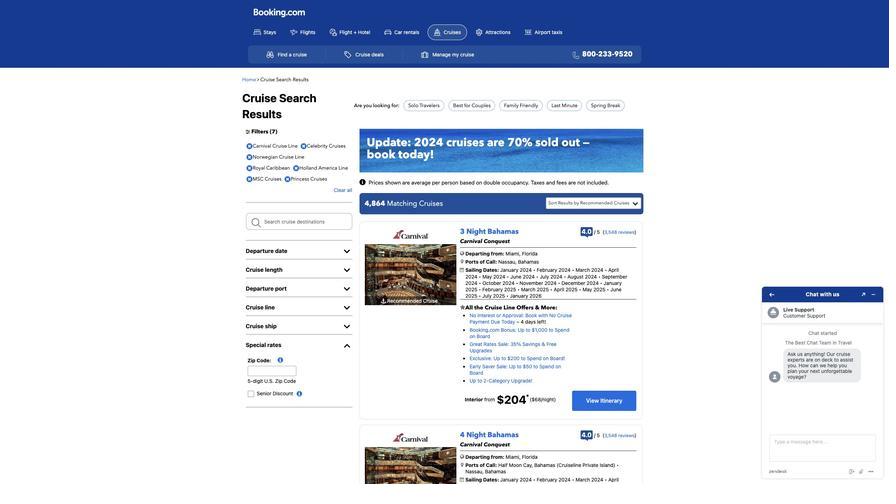 Task type: vqa. For each thing, say whether or not it's contained in the screenshot.
the Hurtigruten Cruises
no



Task type: describe. For each thing, give the bounding box(es) containing it.
up to 2-category upgrade! link
[[470, 378, 533, 384]]

a
[[289, 52, 292, 58]]

on right based
[[477, 179, 483, 186]]

find a cruise link
[[259, 48, 315, 61]]

1 vertical spatial february
[[483, 287, 503, 293]]

3,548 reviews link for 3 night bahamas
[[605, 230, 635, 235]]

ports for 4 night bahamas
[[466, 462, 479, 469]]

line for carnival cruise line
[[288, 143, 298, 150]]

holland
[[300, 165, 318, 172]]

$1,000
[[532, 327, 548, 333]]

up down –
[[518, 327, 525, 333]]

0 horizontal spatial are
[[403, 179, 410, 186]]

book today!
[[367, 147, 434, 163]]

celebrity cruises
[[307, 143, 346, 150]]

clear all
[[334, 187, 353, 193]]

0 vertical spatial sale:
[[498, 341, 510, 347]]

0 vertical spatial search
[[276, 76, 292, 83]]

matching
[[387, 199, 418, 209]]

cruise length
[[246, 267, 283, 273]]

are inside the update: 2024 cruises are 70% sold out — book today!
[[488, 135, 505, 151]]

1 vertical spatial sale:
[[497, 364, 508, 370]]

sort
[[549, 200, 557, 207]]

1 vertical spatial board
[[470, 370, 484, 376]]

globe image
[[460, 455, 465, 460]]

america
[[319, 165, 338, 172]]

bahamas inside 4 night bahamas carnival conquest
[[488, 431, 519, 440]]

interior
[[465, 397, 483, 403]]

the
[[475, 304, 484, 312]]

0 vertical spatial march
[[576, 267, 591, 273]]

solo
[[409, 102, 419, 109]]

interest
[[478, 313, 495, 319]]

+
[[354, 29, 357, 35]]

1 vertical spatial july
[[483, 293, 492, 299]]

1 horizontal spatial nassau,
[[499, 259, 517, 265]]

from: for 4 night bahamas
[[491, 454, 505, 460]]

4.0 for 4 night bahamas
[[582, 432, 592, 439]]

cruise deals
[[356, 52, 384, 58]]

info label image
[[360, 179, 368, 186]]

0 vertical spatial spend
[[555, 327, 570, 333]]

times circle image for norwegian
[[245, 152, 254, 163]]

cruise for manage my cruise
[[461, 52, 475, 58]]

zip code:
[[248, 358, 273, 364]]

prices
[[369, 179, 384, 186]]

prices shown are average per person based on double occupancy. taxes and fees are not included.
[[369, 179, 610, 186]]

1 horizontal spatial may
[[583, 287, 593, 293]]

view itinerary link
[[573, 391, 637, 411]]

call: for 3 night bahamas
[[486, 259, 497, 265]]

up down $200 on the right
[[510, 364, 516, 370]]

1 vertical spatial march
[[522, 287, 536, 293]]

from: for 3 night bahamas
[[491, 251, 505, 257]]

2 horizontal spatial results
[[559, 200, 573, 207]]

calendar image for 4 night bahamas
[[460, 478, 464, 483]]

ports for 3 night bahamas
[[466, 259, 479, 265]]

ports of call: for 4 night bahamas
[[466, 462, 497, 469]]

holland america line link
[[292, 163, 350, 174]]

miami, for 3 night bahamas
[[506, 251, 521, 257]]

2 horizontal spatial are
[[569, 179, 577, 186]]

november
[[520, 280, 544, 286]]

december
[[562, 280, 586, 286]]

flight + hotel link
[[324, 25, 376, 40]]

$204
[[497, 393, 527, 407]]

bahamas down half
[[486, 469, 507, 475]]

bahamas up the may 2024 • june 2024 • july 2024 • august 2024 • at the right of the page
[[519, 259, 539, 265]]

times circle image for princess
[[283, 174, 293, 185]]

4 night bahamas carnival conquest
[[460, 431, 519, 449]]

special
[[246, 342, 266, 349]]

line
[[265, 305, 275, 311]]

update:
[[367, 135, 412, 151]]

map marker image
[[461, 259, 464, 264]]

carnival cruise line link
[[245, 141, 300, 152]]

june inside the june 2025
[[611, 287, 622, 293]]

january 2025
[[466, 280, 622, 293]]

based
[[460, 179, 475, 186]]

senior discount information image
[[297, 391, 305, 398]]

person
[[442, 179, 459, 186]]

( for 3 night bahamas
[[603, 229, 605, 235]]

( for 4 night bahamas
[[603, 433, 605, 439]]

sliders image
[[246, 129, 250, 134]]

3,548 for 4 night bahamas
[[605, 433, 618, 439]]

0 horizontal spatial &
[[536, 304, 540, 312]]

january up offers
[[510, 293, 529, 299]]

update: 2024 cruises are 70% sold out — book today!
[[367, 135, 590, 163]]

sort results by recommended cruises
[[549, 200, 630, 207]]

february 2025 • march 2025 • april 2025 • may 2025 •
[[483, 287, 610, 293]]

attractions
[[486, 29, 511, 35]]

and
[[547, 179, 556, 186]]

stays
[[264, 29, 276, 35]]

msc cruises link
[[245, 174, 284, 185]]

by
[[574, 200, 580, 207]]

taxis
[[552, 29, 563, 35]]

travel menu navigation
[[248, 45, 642, 63]]

occupancy.
[[502, 179, 530, 186]]

sailing dates: for 3 night bahamas
[[466, 267, 501, 273]]

car
[[395, 29, 403, 35]]

to right $50 on the right of the page
[[534, 364, 539, 370]]

carnival cruise line image for 4 night bahamas
[[393, 433, 429, 443]]

1 vertical spatial results
[[242, 107, 282, 121]]

from
[[485, 397, 495, 403]]

september
[[603, 274, 628, 280]]

cay,
[[524, 462, 534, 469]]

june 2025
[[466, 287, 622, 299]]

1 vertical spatial april
[[554, 287, 565, 293]]

1 horizontal spatial 4
[[521, 319, 524, 325]]

double
[[484, 179, 501, 186]]

chevron down image for special rates
[[342, 343, 353, 350]]

2024 inside the update: 2024 cruises are 70% sold out — book today!
[[414, 135, 444, 151]]

offers
[[517, 304, 534, 312]]

bonus:
[[501, 327, 517, 333]]

private
[[583, 462, 599, 469]]

last
[[552, 102, 561, 109]]

october
[[483, 280, 502, 286]]

line up approval:
[[504, 304, 516, 312]]

october 2024 • november 2024 • december 2024 •
[[483, 280, 603, 286]]

1 no from the left
[[470, 313, 477, 319]]

dates: for 3 night bahamas
[[484, 267, 499, 273]]

included.
[[587, 179, 610, 186]]

times circle image for msc
[[245, 174, 254, 185]]

2 vertical spatial march
[[576, 477, 591, 483]]

2 vertical spatial spend
[[540, 364, 555, 370]]

solo travelers link
[[409, 102, 440, 109]]

1 vertical spatial search
[[279, 91, 317, 105]]

reviews for 4 night bahamas
[[619, 433, 635, 439]]

april 2024 for 3 night bahamas
[[466, 267, 619, 280]]

carnival cruise line image for 3 night bahamas
[[393, 230, 429, 239]]

find
[[278, 52, 288, 58]]

calendar image for 3 night bahamas
[[460, 268, 464, 273]]

princess
[[291, 176, 309, 183]]

attractions link
[[470, 25, 517, 40]]

1 vertical spatial cruise search results
[[242, 91, 317, 121]]

ship
[[265, 323, 277, 330]]

0 vertical spatial (
[[270, 128, 272, 136]]

january down nassau, bahamas
[[501, 267, 519, 273]]

book
[[526, 313, 538, 319]]

0 vertical spatial )
[[276, 128, 278, 136]]

fees
[[557, 179, 567, 186]]

resident discount information image
[[276, 357, 284, 365]]

carnival for 3
[[460, 238, 483, 246]]

2-
[[484, 378, 489, 384]]

conquest for 4
[[484, 441, 510, 449]]

5-
[[248, 378, 253, 384]]

0 vertical spatial zip
[[248, 358, 256, 364]]

recommended cruise
[[388, 298, 438, 304]]

departure date
[[246, 248, 288, 254]]

shown
[[385, 179, 401, 186]]

norwegian cruise line link
[[245, 152, 307, 163]]

january down moon
[[501, 477, 519, 483]]

times circle image for carnival
[[245, 141, 254, 152]]

due
[[491, 319, 501, 325]]

0 vertical spatial carnival
[[253, 143, 271, 150]]

800-233-9520 link
[[570, 49, 633, 60]]

line for holland america line
[[339, 165, 348, 172]]

0 vertical spatial june
[[511, 274, 522, 280]]

carnival for 4
[[460, 441, 483, 449]]

1 vertical spatial /
[[541, 397, 543, 403]]

conquest for 3
[[484, 238, 510, 246]]

cruise ship
[[246, 323, 277, 330]]

–
[[517, 319, 520, 325]]

4.0 / 5 ( 3,548 reviews ) for 3 night bahamas
[[582, 228, 637, 236]]

exclusive: up to $200 to spend on board! link
[[470, 356, 566, 362]]

booking.com bonus: up to $1,000 to spend on board link
[[470, 327, 570, 340]]

/ for 4 night bahamas
[[595, 433, 596, 439]]

august
[[568, 274, 584, 280]]

4.0 for 3 night bahamas
[[582, 228, 592, 236]]

departing from: miami, florida for 3 night bahamas
[[466, 251, 538, 257]]

filters
[[252, 128, 269, 136]]

for
[[465, 102, 471, 109]]

• inside half moon cay, bahamas (cruiseline private island) • nassau, bahamas
[[617, 462, 619, 469]]

on up the great
[[470, 334, 476, 340]]

ports of call: for 3 night bahamas
[[466, 259, 497, 265]]

celebrity
[[307, 143, 328, 150]]

update: 2024 cruises are 70% sold out — book today! main content
[[239, 71, 651, 485]]



Task type: locate. For each thing, give the bounding box(es) containing it.
0 vertical spatial reviews
[[619, 230, 635, 235]]

april 2024 for 4 night bahamas
[[466, 477, 619, 485]]

times circle image for holland
[[292, 163, 301, 174]]

0 vertical spatial chevron down image
[[342, 267, 353, 274]]

taxes
[[531, 179, 545, 186]]

1 departing from the top
[[466, 251, 490, 257]]

5 for 4 night bahamas
[[597, 433, 600, 439]]

departing from: miami, florida for 4 night bahamas
[[466, 454, 538, 460]]

2 chevron down image from the top
[[342, 286, 353, 293]]

savings
[[523, 341, 541, 347]]

1 vertical spatial dates:
[[484, 477, 499, 483]]

couples
[[472, 102, 491, 109]]

times circle image up msc
[[245, 163, 254, 174]]

1 chevron down image from the top
[[342, 267, 353, 274]]

1 horizontal spatial july
[[540, 274, 550, 280]]

approval:
[[503, 313, 525, 319]]

board!
[[551, 356, 566, 362]]

1 3,548 reviews link from the top
[[605, 230, 635, 235]]

no down the more:
[[550, 313, 556, 319]]

1 from: from the top
[[491, 251, 505, 257]]

1 vertical spatial sailing
[[466, 477, 482, 483]]

0 vertical spatial 4
[[521, 319, 524, 325]]

board down booking.com
[[477, 334, 491, 340]]

april for 3 night bahamas
[[609, 267, 619, 273]]

best
[[454, 102, 463, 109]]

cruise inside no interest or approval: book with no cruise payment due today
[[558, 313, 572, 319]]

january
[[501, 267, 519, 273], [604, 280, 622, 286], [510, 293, 529, 299], [501, 477, 519, 483]]

with
[[539, 313, 548, 319]]

chevron down image for departure port
[[342, 286, 353, 293]]

1 vertical spatial of
[[480, 462, 485, 469]]

1 vertical spatial times circle image
[[292, 163, 301, 174]]

4.0 up private
[[582, 432, 592, 439]]

departing from: miami, florida up half
[[466, 454, 538, 460]]

florida for 4 night bahamas
[[523, 454, 538, 460]]

departing right globe image
[[466, 251, 490, 257]]

4.0 / 5 ( 3,548 reviews ) for 4 night bahamas
[[582, 432, 637, 439]]

1 horizontal spatial &
[[542, 341, 546, 347]]

line right america at the top left
[[339, 165, 348, 172]]

1 carnival cruise line image from the top
[[393, 230, 429, 239]]

) for 4 night bahamas
[[635, 433, 637, 439]]

carnival
[[253, 143, 271, 150], [460, 238, 483, 246], [460, 441, 483, 449]]

norwegian cruise line
[[253, 154, 305, 161]]

( right filters
[[270, 128, 272, 136]]

call: left half
[[486, 462, 497, 469]]

departing for 4 night bahamas
[[466, 454, 490, 460]]

1 departure from the top
[[246, 248, 274, 254]]

hotel
[[358, 29, 371, 35]]

booking.com
[[470, 327, 500, 333]]

/ down sort results by recommended cruises
[[595, 229, 596, 235]]

1 horizontal spatial cruise
[[461, 52, 475, 58]]

2 vertical spatial times circle image
[[283, 174, 293, 185]]

night inside 3 night bahamas carnival conquest
[[467, 227, 486, 237]]

2 no from the left
[[550, 313, 556, 319]]

0 horizontal spatial zip
[[248, 358, 256, 364]]

dates: down half
[[484, 477, 499, 483]]

star image
[[460, 305, 466, 311]]

departing right globe icon
[[466, 454, 490, 460]]

departure for departure date
[[246, 248, 274, 254]]

0 horizontal spatial nassau,
[[466, 469, 484, 475]]

1 vertical spatial &
[[542, 341, 546, 347]]

calendar image down map marker image
[[460, 478, 464, 483]]

1 vertical spatial reviews
[[619, 433, 635, 439]]

family
[[505, 102, 519, 109]]

2 3,548 reviews link from the top
[[605, 433, 635, 439]]

of
[[480, 259, 485, 265], [480, 462, 485, 469]]

0 vertical spatial night
[[467, 227, 486, 237]]

spend
[[555, 327, 570, 333], [527, 356, 542, 362], [540, 364, 555, 370]]

january down september
[[604, 280, 622, 286]]

prices shown are average per person based on double occupancy. taxes and fees are not included. element
[[369, 179, 610, 186]]

airport
[[535, 29, 551, 35]]

departure for departure port
[[246, 286, 274, 292]]

chevron down image
[[342, 248, 353, 256], [342, 286, 353, 293], [342, 343, 353, 350]]

chevron down image
[[342, 267, 353, 274], [342, 305, 353, 312], [342, 324, 353, 331]]

sale:
[[498, 341, 510, 347], [497, 364, 508, 370]]

1 vertical spatial june
[[611, 287, 622, 293]]

0 vertical spatial /
[[595, 229, 596, 235]]

cruise
[[356, 52, 371, 58], [261, 76, 275, 83], [242, 91, 277, 105], [273, 143, 287, 150], [279, 154, 294, 161], [246, 267, 264, 273], [423, 298, 438, 304], [485, 304, 503, 312], [246, 305, 264, 311], [558, 313, 572, 319], [246, 323, 264, 330]]

times circle image down royal in the top of the page
[[245, 174, 254, 185]]

april 2024 down half moon cay, bahamas (cruiseline private island) • nassau, bahamas
[[466, 477, 619, 485]]

no down all
[[470, 313, 477, 319]]

800-
[[583, 49, 599, 59]]

are
[[354, 102, 362, 109]]

0 vertical spatial 3,548 reviews link
[[605, 230, 635, 235]]

2 vertical spatial carnival
[[460, 441, 483, 449]]

1 vertical spatial january 2024 • february 2024 • march 2024 •
[[501, 477, 608, 483]]

dates:
[[484, 267, 499, 273], [484, 477, 499, 483]]

special rates
[[246, 342, 282, 349]]

2 sailing from the top
[[466, 477, 482, 483]]

on down board!
[[556, 364, 562, 370]]

chevron down image for cruise ship
[[342, 324, 353, 331]]

itinerary
[[601, 398, 623, 404]]

1 calendar image from the top
[[460, 268, 464, 273]]

anchor image
[[381, 299, 386, 304]]

code:
[[257, 358, 271, 364]]

january inside january 2025
[[604, 280, 622, 286]]

2 departing from: miami, florida from the top
[[466, 454, 538, 460]]

carnival up norwegian
[[253, 143, 271, 150]]

1 sailing dates: from the top
[[466, 267, 501, 273]]

carnival cruise line image
[[393, 230, 429, 239], [393, 433, 429, 443]]

early
[[470, 364, 481, 370]]

ports of call: right map marker image
[[466, 462, 497, 469]]

cruises
[[447, 135, 485, 151]]

0 vertical spatial april
[[609, 267, 619, 273]]

saver
[[483, 364, 496, 370]]

2 sailing dates: from the top
[[466, 477, 501, 483]]

march down november
[[522, 287, 536, 293]]

2 5 from the top
[[597, 433, 600, 439]]

are left not
[[569, 179, 577, 186]]

florida up cay,
[[523, 454, 538, 460]]

2 ports of call: from the top
[[466, 462, 497, 469]]

chevron down image for departure date
[[342, 248, 353, 256]]

times circle image
[[245, 141, 254, 152], [292, 163, 301, 174], [283, 174, 293, 185]]

times circle image
[[299, 141, 309, 152], [245, 152, 254, 163], [245, 163, 254, 174], [245, 174, 254, 185]]

find a cruise
[[278, 52, 307, 58]]

miami, up nassau, bahamas
[[506, 251, 521, 257]]

flights
[[300, 29, 316, 35]]

1 3,548 from the top
[[605, 230, 618, 235]]

bahamas inside 3 night bahamas carnival conquest
[[488, 227, 519, 237]]

2 vertical spatial chevron down image
[[342, 324, 353, 331]]

no interest or approval: book with no cruise payment due today link
[[470, 313, 572, 325]]

calendar image
[[460, 268, 464, 273], [460, 478, 464, 483]]

1 call: from the top
[[486, 259, 497, 265]]

0 vertical spatial call:
[[486, 259, 497, 265]]

1 miami, from the top
[[506, 251, 521, 257]]

1 vertical spatial departure
[[246, 286, 274, 292]]

1 april 2024 from the top
[[466, 267, 619, 280]]

cruise right a
[[293, 52, 307, 58]]

1 vertical spatial florida
[[523, 454, 538, 460]]

cruises link
[[428, 24, 467, 40]]

3,548 for 3 night bahamas
[[605, 230, 618, 235]]

1 vertical spatial nassau,
[[466, 469, 484, 475]]

1 vertical spatial chevron down image
[[342, 286, 353, 293]]

3 chevron down image from the top
[[342, 343, 353, 350]]

call: for 4 night bahamas
[[486, 462, 497, 469]]

/ for 3 night bahamas
[[595, 229, 596, 235]]

Search cruise destinations text field
[[246, 213, 353, 230]]

departure up the cruise length
[[246, 248, 274, 254]]

& inside booking.com bonus: up to $1,000 to spend on board great rates sale: 35% savings & free upgrades exclusive: up to $200 to spend on board! early saver sale: up to $50 to spend on board up to 2-category upgrade!
[[542, 341, 546, 347]]

to left '2-'
[[478, 378, 483, 384]]

Zip Code: text field
[[248, 366, 297, 377]]

0 vertical spatial results
[[293, 76, 309, 83]]

1 vertical spatial from:
[[491, 454, 505, 460]]

to up $50 on the right of the page
[[521, 356, 526, 362]]

4
[[521, 319, 524, 325], [460, 431, 465, 440]]

& left "free"
[[542, 341, 546, 347]]

of for 3 night bahamas
[[480, 259, 485, 265]]

may down december
[[583, 287, 593, 293]]

caribbean
[[267, 165, 290, 172]]

of for 4 night bahamas
[[480, 462, 485, 469]]

chevron down image for cruise length
[[342, 267, 353, 274]]

1 vertical spatial ports
[[466, 462, 479, 469]]

ports right map marker image
[[466, 462, 479, 469]]

date
[[275, 248, 288, 254]]

1 carnival conquest image from the top
[[365, 244, 457, 305]]

home
[[242, 76, 256, 83]]

1 horizontal spatial are
[[488, 135, 505, 151]]

call: up october
[[486, 259, 497, 265]]

manage
[[433, 52, 451, 58]]

times circle image down sliders image
[[245, 141, 254, 152]]

night for 3
[[467, 227, 486, 237]]

airport taxis link
[[519, 25, 569, 40]]

filters ( 7 )
[[252, 128, 278, 136]]

board down early
[[470, 370, 484, 376]]

/ right asterisk icon
[[541, 397, 543, 403]]

1 4.0 / 5 ( 3,548 reviews ) from the top
[[582, 228, 637, 236]]

1 vertical spatial 4.0 / 5 ( 3,548 reviews )
[[582, 432, 637, 439]]

sale: left 35%
[[498, 341, 510, 347]]

home link
[[242, 76, 256, 83]]

) for 3 night bahamas
[[635, 229, 637, 235]]

1 horizontal spatial zip
[[275, 378, 283, 384]]

april for 4 night bahamas
[[609, 477, 619, 483]]

1 vertical spatial april 2024
[[466, 477, 619, 485]]

0 vertical spatial cruise search results
[[261, 76, 309, 83]]

departing from: miami, florida
[[466, 251, 538, 257], [466, 454, 538, 460]]

clear all link
[[334, 186, 353, 195]]

2 january 2024 • february 2024 • march 2024 • from the top
[[501, 477, 608, 483]]

1 ports from the top
[[466, 259, 479, 265]]

1 vertical spatial recommended
[[388, 298, 422, 304]]

2025 inside january 2025
[[466, 287, 478, 293]]

1 vertical spatial 3,548
[[605, 433, 618, 439]]

are left 70%
[[488, 135, 505, 151]]

manage my cruise
[[433, 52, 475, 58]]

april 2024
[[466, 267, 619, 280], [466, 477, 619, 485]]

ports right map marker icon on the right bottom of page
[[466, 259, 479, 265]]

0 vertical spatial departing
[[466, 251, 490, 257]]

1 vertical spatial (
[[603, 229, 605, 235]]

None field
[[246, 213, 353, 230]]

2 4.0 / 5 ( 3,548 reviews ) from the top
[[582, 432, 637, 439]]

of right map marker image
[[480, 462, 485, 469]]

april 2024 up the "october 2024 • november 2024 • december 2024 •"
[[466, 267, 619, 280]]

february up the may 2024 • june 2024 • july 2024 • august 2024 • at the right of the page
[[537, 267, 558, 273]]

flights link
[[285, 25, 321, 40]]

cruise for find a cruise
[[293, 52, 307, 58]]

0 vertical spatial from:
[[491, 251, 505, 257]]

carnival inside 3 night bahamas carnival conquest
[[460, 238, 483, 246]]

view itinerary
[[587, 398, 623, 404]]

solo travelers
[[409, 102, 440, 109]]

more:
[[541, 304, 558, 312]]

5 down sort results by recommended cruises
[[597, 229, 600, 235]]

/
[[595, 229, 596, 235], [541, 397, 543, 403], [595, 433, 596, 439]]

7
[[272, 128, 276, 136]]

angle right image
[[258, 77, 259, 82]]

conquest inside 3 night bahamas carnival conquest
[[484, 238, 510, 246]]

march down private
[[576, 477, 591, 483]]

– 4 days left!
[[516, 319, 547, 325]]

2 vertical spatial chevron down image
[[342, 343, 353, 350]]

line
[[288, 143, 298, 150], [295, 154, 305, 161], [339, 165, 348, 172], [504, 304, 516, 312]]

0 vertical spatial miami,
[[506, 251, 521, 257]]

2 miami, from the top
[[506, 454, 521, 460]]

2 cruise from the left
[[461, 52, 475, 58]]

1 vertical spatial carnival cruise line image
[[393, 433, 429, 443]]

2 vertical spatial february
[[537, 477, 558, 483]]

& up with
[[536, 304, 540, 312]]

2 departure from the top
[[246, 286, 274, 292]]

bahamas up half
[[488, 431, 519, 440]]

2 of from the top
[[480, 462, 485, 469]]

( down sort results by recommended cruises
[[603, 229, 605, 235]]

spring
[[592, 102, 607, 109]]

april down december
[[554, 287, 565, 293]]

5-digit u.s. zip code
[[248, 378, 296, 384]]

2 departing from the top
[[466, 454, 490, 460]]

july down october
[[483, 293, 492, 299]]

january 2024 • february 2024 • march 2024 •
[[501, 267, 608, 273], [501, 477, 608, 483]]

3,548 reviews link for 4 night bahamas
[[605, 433, 635, 439]]

february down half moon cay, bahamas (cruiseline private island) • nassau, bahamas
[[537, 477, 558, 483]]

airport taxis
[[535, 29, 563, 35]]

2 night from the top
[[467, 431, 486, 440]]

reviews
[[619, 230, 635, 235], [619, 433, 635, 439]]

sailing for 4 night bahamas
[[466, 477, 482, 483]]

1 4.0 from the top
[[582, 228, 592, 236]]

0 vertical spatial recommended
[[581, 200, 613, 207]]

0 vertical spatial ports
[[466, 259, 479, 265]]

reviews for 3 night bahamas
[[619, 230, 635, 235]]

0 vertical spatial ports of call:
[[466, 259, 497, 265]]

florida up nassau, bahamas
[[523, 251, 538, 257]]

calendar image down map marker icon on the right bottom of page
[[460, 268, 464, 273]]

1 cruise from the left
[[293, 52, 307, 58]]

0 vertical spatial departure
[[246, 248, 274, 254]]

miami, up moon
[[506, 454, 521, 460]]

dates: up october
[[484, 267, 499, 273]]

zip right "u.s."
[[275, 378, 283, 384]]

night inside 4 night bahamas carnival conquest
[[467, 431, 486, 440]]

times circle image down caribbean
[[283, 174, 293, 185]]

zip left code:
[[248, 358, 256, 364]]

0 vertical spatial 3,548
[[605, 230, 618, 235]]

globe image
[[460, 251, 465, 256]]

conquest inside 4 night bahamas carnival conquest
[[484, 441, 510, 449]]

2 calendar image from the top
[[460, 478, 464, 483]]

sailing dates: for 4 night bahamas
[[466, 477, 501, 483]]

1 of from the top
[[480, 259, 485, 265]]

sailing dates: down half
[[466, 477, 501, 483]]

results up filters
[[242, 107, 282, 121]]

times circle image for celebrity
[[299, 141, 309, 152]]

from: down 3 night bahamas carnival conquest
[[491, 251, 505, 257]]

2 from: from the top
[[491, 454, 505, 460]]

june down nassau, bahamas
[[511, 274, 522, 280]]

1 vertical spatial zip
[[275, 378, 283, 384]]

2 carnival conquest image from the top
[[365, 448, 457, 485]]

1 dates: from the top
[[484, 267, 499, 273]]

0 horizontal spatial may
[[483, 274, 492, 280]]

rates
[[484, 341, 497, 347]]

digit
[[253, 378, 263, 384]]

bahamas up nassau, bahamas
[[488, 227, 519, 237]]

3 night bahamas carnival conquest
[[460, 227, 519, 246]]

5 for 3 night bahamas
[[597, 229, 600, 235]]

carnival conquest image
[[365, 244, 457, 305], [365, 448, 457, 485]]

0 vertical spatial board
[[477, 334, 491, 340]]

on left board!
[[543, 356, 549, 362]]

4 right –
[[521, 319, 524, 325]]

4.0 / 5 ( 3,548 reviews )
[[582, 228, 637, 236], [582, 432, 637, 439]]

cruise right my
[[461, 52, 475, 58]]

2 chevron down image from the top
[[342, 305, 353, 312]]

0 vertical spatial february
[[537, 267, 558, 273]]

0 vertical spatial april 2024
[[466, 267, 619, 280]]

up
[[518, 327, 525, 333], [494, 356, 501, 362], [510, 364, 516, 370], [470, 378, 477, 384]]

april up september
[[609, 267, 619, 273]]

cruise inside find a cruise link
[[293, 52, 307, 58]]

1 sailing from the top
[[466, 267, 482, 273]]

2024 inside september 2024
[[466, 280, 478, 286]]

0 vertical spatial january 2024 • february 2024 • march 2024 •
[[501, 267, 608, 273]]

1 florida from the top
[[523, 251, 538, 257]]

asterisk image
[[527, 395, 529, 398]]

to left $200 on the right
[[502, 356, 507, 362]]

cruise inside manage my cruise dropdown button
[[461, 52, 475, 58]]

800-233-9520
[[583, 49, 633, 59]]

1 night from the top
[[467, 227, 486, 237]]

july up the "october 2024 • november 2024 • december 2024 •"
[[540, 274, 550, 280]]

upgrades
[[470, 348, 493, 354]]

0 vertical spatial 4.0
[[582, 228, 592, 236]]

4.0 / 5 ( 3,548 reviews ) up "island)"
[[582, 432, 637, 439]]

4 inside 4 night bahamas carnival conquest
[[460, 431, 465, 440]]

1 5 from the top
[[597, 229, 600, 235]]

florida for 3 night bahamas
[[523, 251, 538, 257]]

spend up "free"
[[555, 327, 570, 333]]

sold
[[536, 135, 559, 151]]

sale: right saver
[[497, 364, 508, 370]]

princess cruises
[[291, 176, 327, 183]]

night for 4
[[467, 431, 486, 440]]

results down find a cruise
[[293, 76, 309, 83]]

departure port
[[246, 286, 287, 292]]

1 horizontal spatial results
[[293, 76, 309, 83]]

1 january 2024 • february 2024 • march 2024 • from the top
[[501, 267, 608, 273]]

departing for 3 night bahamas
[[466, 251, 490, 257]]

map marker image
[[461, 463, 464, 468]]

msc
[[253, 176, 264, 183]]

flight
[[340, 29, 353, 35]]

nassau, down 4 night bahamas carnival conquest
[[466, 469, 484, 475]]

2 carnival cruise line image from the top
[[393, 433, 429, 443]]

to down exclusive: up to $200 to spend on board! link at bottom
[[517, 364, 522, 370]]

up up saver
[[494, 356, 501, 362]]

none field inside update: 2024 cruises are 70% sold out — book today! main content
[[246, 213, 353, 230]]

0 vertical spatial florida
[[523, 251, 538, 257]]

0 horizontal spatial cruise
[[293, 52, 307, 58]]

1 conquest from the top
[[484, 238, 510, 246]]

1 vertical spatial ports of call:
[[466, 462, 497, 469]]

1 vertical spatial miami,
[[506, 454, 521, 460]]

1 vertical spatial call:
[[486, 462, 497, 469]]

spend down board!
[[540, 364, 555, 370]]

royal caribbean
[[253, 165, 290, 172]]

january 2024 • february 2024 • march 2024 • up september 2024
[[501, 267, 608, 273]]

january 2024 • february 2024 • march 2024 • down half moon cay, bahamas (cruiseline private island) • nassau, bahamas
[[501, 477, 608, 483]]

0 vertical spatial 5
[[597, 229, 600, 235]]

to right $1,000
[[549, 327, 554, 333]]

1 horizontal spatial recommended
[[581, 200, 613, 207]]

chevron down image for cruise line
[[342, 305, 353, 312]]

1 vertical spatial 5
[[597, 433, 600, 439]]

0 horizontal spatial recommended
[[388, 298, 422, 304]]

0 vertical spatial chevron down image
[[342, 248, 353, 256]]

2 vertical spatial )
[[635, 433, 637, 439]]

dates: for 4 night bahamas
[[484, 477, 499, 483]]

holland america line
[[300, 165, 348, 172]]

sailing for 3 night bahamas
[[466, 267, 482, 273]]

1 horizontal spatial june
[[611, 287, 622, 293]]

1 vertical spatial spend
[[527, 356, 542, 362]]

1 ports of call: from the top
[[466, 259, 497, 265]]

cruise search results up 7 at the top left of page
[[242, 91, 317, 121]]

car rentals
[[395, 29, 420, 35]]

1 vertical spatial 4.0
[[582, 432, 592, 439]]

1 vertical spatial carnival conquest image
[[365, 448, 457, 485]]

length
[[265, 267, 283, 273]]

line up norwegian cruise line at the top left of the page
[[288, 143, 298, 150]]

carnival down 3
[[460, 238, 483, 246]]

0 horizontal spatial 4
[[460, 431, 465, 440]]

bahamas right cay,
[[535, 462, 556, 469]]

1 reviews from the top
[[619, 230, 635, 235]]

break
[[608, 102, 621, 109]]

2 dates: from the top
[[484, 477, 499, 483]]

great rates sale: 35% savings & free upgrades link
[[470, 341, 557, 354]]

2 reviews from the top
[[619, 433, 635, 439]]

2 april 2024 from the top
[[466, 477, 619, 485]]

($68
[[530, 397, 541, 403]]

2 florida from the top
[[523, 454, 538, 460]]

1 vertical spatial calendar image
[[460, 478, 464, 483]]

2 ports from the top
[[466, 462, 479, 469]]

great
[[470, 341, 483, 347]]

times circle image up royal in the top of the page
[[245, 152, 254, 163]]

up left '2-'
[[470, 378, 477, 384]]

2 vertical spatial april
[[609, 477, 619, 483]]

1 chevron down image from the top
[[342, 248, 353, 256]]

—
[[583, 135, 590, 151]]

results left by at the top right of page
[[559, 200, 573, 207]]

2 conquest from the top
[[484, 441, 510, 449]]

2 4.0 from the top
[[582, 432, 592, 439]]

cruise inside travel menu navigation
[[356, 52, 371, 58]]

miami, for 4 night bahamas
[[506, 454, 521, 460]]

conquest up half
[[484, 441, 510, 449]]

0 vertical spatial carnival conquest image
[[365, 244, 457, 305]]

carnival up globe icon
[[460, 441, 483, 449]]

search
[[276, 76, 292, 83], [279, 91, 317, 105]]

nassau, inside half moon cay, bahamas (cruiseline private island) • nassau, bahamas
[[466, 469, 484, 475]]

carnival inside 4 night bahamas carnival conquest
[[460, 441, 483, 449]]

4.0 / 5 ( 3,548 reviews ) down sort results by recommended cruises
[[582, 228, 637, 236]]

3 chevron down image from the top
[[342, 324, 353, 331]]

3
[[460, 227, 465, 237]]

you
[[364, 102, 372, 109]]

1 vertical spatial may
[[583, 287, 593, 293]]

4.0 down sort results by recommended cruises
[[582, 228, 592, 236]]

line for norwegian cruise line
[[295, 154, 305, 161]]

2025 inside the june 2025
[[466, 293, 478, 299]]

2 3,548 from the top
[[605, 433, 618, 439]]

0 vertical spatial sailing dates:
[[466, 267, 501, 273]]

stays link
[[248, 25, 282, 40]]

0 horizontal spatial results
[[242, 107, 282, 121]]

0 vertical spatial may
[[483, 274, 492, 280]]

flight + hotel
[[340, 29, 371, 35]]

35%
[[511, 341, 522, 347]]

1 vertical spatial departing
[[466, 454, 490, 460]]

to down days
[[526, 327, 531, 333]]

are right shown
[[403, 179, 410, 186]]

booking.com home image
[[254, 8, 305, 18]]

1 departing from: miami, florida from the top
[[466, 251, 538, 257]]

night
[[467, 227, 486, 237], [467, 431, 486, 440]]

recommended right by at the top right of page
[[581, 200, 613, 207]]

1 vertical spatial departing from: miami, florida
[[466, 454, 538, 460]]

5 up private
[[597, 433, 600, 439]]

times circle image for royal
[[245, 163, 254, 174]]

•
[[534, 267, 536, 273], [573, 267, 575, 273], [605, 267, 608, 273], [479, 274, 482, 280], [507, 274, 509, 280], [537, 274, 539, 280], [564, 274, 567, 280], [599, 274, 601, 280], [479, 280, 482, 286], [516, 280, 519, 286], [558, 280, 561, 286], [601, 280, 603, 286], [479, 287, 481, 293], [518, 287, 520, 293], [551, 287, 553, 293], [579, 287, 582, 293], [607, 287, 610, 293], [479, 293, 481, 299], [507, 293, 509, 299], [617, 462, 619, 469], [534, 477, 536, 483], [573, 477, 575, 483], [605, 477, 608, 483]]

times circle image up princess
[[292, 163, 301, 174]]

sailing dates: up october
[[466, 267, 501, 273]]

2 call: from the top
[[486, 462, 497, 469]]



